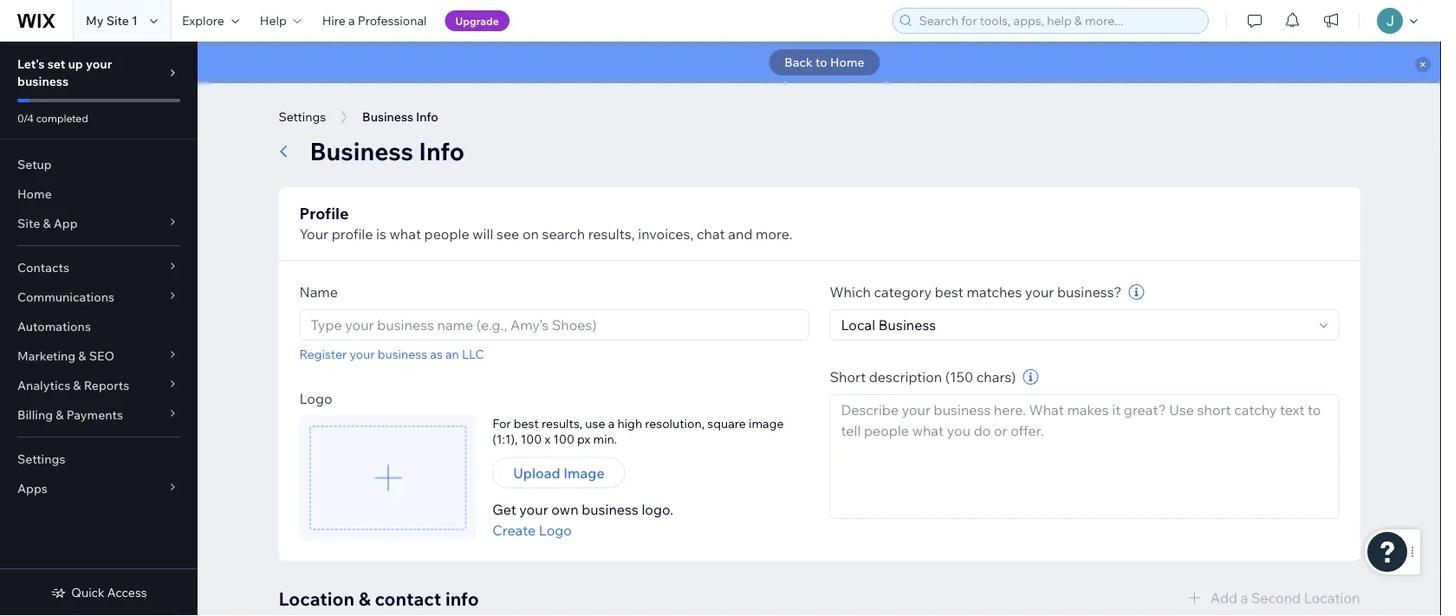 Task type: vqa. For each thing, say whether or not it's contained in the screenshot.
Design within the the "Shirtee Design & sell print-on-demand products"
no



Task type: locate. For each thing, give the bounding box(es) containing it.
1 horizontal spatial business
[[378, 346, 428, 362]]

0 horizontal spatial results,
[[542, 416, 583, 431]]

0 horizontal spatial logo
[[300, 390, 333, 407]]

0 horizontal spatial best
[[514, 416, 539, 431]]

site left app
[[17, 216, 40, 231]]

0 vertical spatial business
[[363, 109, 414, 124]]

a right use at left bottom
[[608, 416, 615, 431]]

my site 1
[[86, 13, 138, 28]]

apps
[[17, 481, 47, 496]]

settings button
[[270, 104, 335, 130]]

logo down register
[[300, 390, 333, 407]]

min.
[[594, 431, 618, 447]]

home
[[831, 55, 865, 70], [17, 186, 52, 202]]

set
[[47, 56, 65, 72]]

square
[[708, 416, 746, 431]]

1 horizontal spatial best
[[935, 284, 964, 301]]

what
[[390, 225, 421, 243]]

home inside back to home button
[[831, 55, 865, 70]]

business down business info "button"
[[310, 136, 414, 166]]

short description (150 chars)
[[830, 369, 1017, 386]]

& inside "popup button"
[[43, 216, 51, 231]]

0 vertical spatial home
[[831, 55, 865, 70]]

contact
[[375, 588, 441, 611]]

Search for tools, apps, help & more... field
[[914, 9, 1204, 33]]

back to home alert
[[198, 42, 1442, 83]]

& left 'contact'
[[359, 588, 371, 611]]

100 right x
[[553, 431, 575, 447]]

get
[[493, 501, 517, 518]]

billing & payments button
[[0, 401, 198, 430]]

image
[[749, 416, 784, 431]]

100 left x
[[521, 431, 542, 447]]

business down image
[[582, 501, 639, 518]]

logo
[[300, 390, 333, 407], [539, 522, 572, 539]]

best left matches
[[935, 284, 964, 301]]

1 horizontal spatial site
[[106, 13, 129, 28]]

0 horizontal spatial site
[[17, 216, 40, 231]]

analytics
[[17, 378, 70, 393]]

settings inside settings 'link'
[[17, 452, 65, 467]]

1 horizontal spatial results,
[[588, 225, 635, 243]]

2 horizontal spatial business
[[582, 501, 639, 518]]

business?
[[1058, 284, 1122, 301]]

as
[[430, 346, 443, 362]]

and
[[729, 225, 753, 243]]

own
[[552, 501, 579, 518]]

your up create logo button
[[520, 501, 549, 518]]

your right register
[[350, 346, 375, 362]]

marketing & seo button
[[0, 342, 198, 371]]

search
[[542, 225, 585, 243]]

1 vertical spatial business
[[378, 346, 428, 362]]

0 vertical spatial business info
[[363, 109, 439, 124]]

register your business as an llc link
[[300, 346, 484, 362]]

business left as
[[378, 346, 428, 362]]

0 vertical spatial logo
[[300, 390, 333, 407]]

home right 'to'
[[831, 55, 865, 70]]

best inside "for best results, use a high resolution, square image (1:1), 100 x 100 px min."
[[514, 416, 539, 431]]

Type your business name (e.g., Amy's Shoes) field
[[306, 310, 803, 340]]

location & contact info
[[279, 588, 479, 611]]

2 100 from the left
[[553, 431, 575, 447]]

0 horizontal spatial home
[[17, 186, 52, 202]]

1 horizontal spatial settings
[[279, 109, 326, 124]]

completed
[[36, 111, 88, 124]]

0 vertical spatial best
[[935, 284, 964, 301]]

your inside let's set up your business
[[86, 56, 112, 72]]

1 vertical spatial best
[[514, 416, 539, 431]]

results, right search
[[588, 225, 635, 243]]

site & app button
[[0, 209, 198, 238]]

0 vertical spatial site
[[106, 13, 129, 28]]

px
[[578, 431, 591, 447]]

1 vertical spatial site
[[17, 216, 40, 231]]

0 horizontal spatial 100
[[521, 431, 542, 447]]

back to home button
[[769, 49, 881, 75]]

1 horizontal spatial home
[[831, 55, 865, 70]]

1 vertical spatial a
[[608, 416, 615, 431]]

create logo button
[[493, 520, 572, 541]]

billing
[[17, 408, 53, 423]]

& left app
[[43, 216, 51, 231]]

& left seo at the left of the page
[[78, 349, 86, 364]]

sidebar element
[[0, 42, 198, 617]]

home down the setup
[[17, 186, 52, 202]]

your right matches
[[1026, 284, 1055, 301]]

site
[[106, 13, 129, 28], [17, 216, 40, 231]]

1 vertical spatial business info
[[310, 136, 465, 166]]

0 horizontal spatial business
[[17, 74, 69, 89]]

site left 1
[[106, 13, 129, 28]]

1 vertical spatial results,
[[542, 416, 583, 431]]

a
[[349, 13, 355, 28], [608, 416, 615, 431]]

your inside "get your own business logo. create logo"
[[520, 501, 549, 518]]

your right up
[[86, 56, 112, 72]]

0 horizontal spatial a
[[349, 13, 355, 28]]

professional
[[358, 13, 427, 28]]

0 horizontal spatial settings
[[17, 452, 65, 467]]

0 vertical spatial info
[[416, 109, 439, 124]]

1 horizontal spatial 100
[[553, 431, 575, 447]]

settings inside button
[[279, 109, 326, 124]]

&
[[43, 216, 51, 231], [78, 349, 86, 364], [73, 378, 81, 393], [56, 408, 64, 423], [359, 588, 371, 611]]

logo down the own on the left bottom of the page
[[539, 522, 572, 539]]

0 vertical spatial results,
[[588, 225, 635, 243]]

upgrade
[[456, 14, 499, 27]]

automations link
[[0, 312, 198, 342]]

1 horizontal spatial a
[[608, 416, 615, 431]]

x
[[545, 431, 551, 447]]

explore
[[182, 13, 224, 28]]

best right 'for' on the left of page
[[514, 416, 539, 431]]

profile
[[300, 203, 349, 223]]

Enter your business or website type field
[[836, 310, 1315, 340]]

business info
[[363, 109, 439, 124], [310, 136, 465, 166]]

invoices,
[[638, 225, 694, 243]]

& left reports
[[73, 378, 81, 393]]

hire a professional link
[[312, 0, 437, 42]]

quick access
[[71, 585, 147, 600]]

results, up x
[[542, 416, 583, 431]]

1 vertical spatial logo
[[539, 522, 572, 539]]

results, inside "for best results, use a high resolution, square image (1:1), 100 x 100 px min."
[[542, 416, 583, 431]]

a right hire
[[349, 13, 355, 28]]

a inside "for best results, use a high resolution, square image (1:1), 100 x 100 px min."
[[608, 416, 615, 431]]

results, inside profile your profile is what people will see on search results, invoices, chat and more.
[[588, 225, 635, 243]]

business
[[363, 109, 414, 124], [310, 136, 414, 166]]

(150
[[946, 369, 974, 386]]

& inside dropdown button
[[56, 408, 64, 423]]

business right the settings button
[[363, 109, 414, 124]]

business down let's
[[17, 74, 69, 89]]

settings for settings 'link'
[[17, 452, 65, 467]]

settings
[[279, 109, 326, 124], [17, 452, 65, 467]]

0 vertical spatial business
[[17, 74, 69, 89]]

register your business as an llc
[[300, 346, 484, 362]]

& for marketing
[[78, 349, 86, 364]]

logo inside "get your own business logo. create logo"
[[539, 522, 572, 539]]

1 horizontal spatial logo
[[539, 522, 572, 539]]

matches
[[967, 284, 1023, 301]]

location
[[279, 588, 355, 611]]

0 vertical spatial settings
[[279, 109, 326, 124]]

business inside "button"
[[363, 109, 414, 124]]

& for site
[[43, 216, 51, 231]]

home inside sidebar element
[[17, 186, 52, 202]]

1 vertical spatial home
[[17, 186, 52, 202]]

payments
[[66, 408, 123, 423]]

& right billing
[[56, 408, 64, 423]]

2 vertical spatial business
[[582, 501, 639, 518]]

image
[[564, 464, 605, 482]]

hire a professional
[[322, 13, 427, 28]]

1 vertical spatial settings
[[17, 452, 65, 467]]



Task type: describe. For each thing, give the bounding box(es) containing it.
llc
[[462, 346, 484, 362]]

seo
[[89, 349, 115, 364]]

settings for the settings button
[[279, 109, 326, 124]]

register
[[300, 346, 347, 362]]

create
[[493, 522, 536, 539]]

get your own business logo. create logo
[[493, 501, 674, 539]]

quick access button
[[51, 585, 147, 601]]

analytics & reports
[[17, 378, 129, 393]]

(1:1),
[[493, 431, 518, 447]]

setup link
[[0, 150, 198, 179]]

logo.
[[642, 501, 674, 518]]

Describe your business here. What makes it great? Use short catchy text to tell people what you do or offer. text field
[[831, 395, 1339, 519]]

resolution,
[[645, 416, 705, 431]]

on
[[523, 225, 539, 243]]

use
[[586, 416, 606, 431]]

home link
[[0, 179, 198, 209]]

business info button
[[354, 104, 447, 130]]

hire
[[322, 13, 346, 28]]

help button
[[250, 0, 312, 42]]

& for analytics
[[73, 378, 81, 393]]

marketing
[[17, 349, 76, 364]]

which category best matches your business?
[[830, 284, 1122, 301]]

people
[[425, 225, 470, 243]]

0/4
[[17, 111, 34, 124]]

0/4 completed
[[17, 111, 88, 124]]

your
[[300, 225, 329, 243]]

help
[[260, 13, 287, 28]]

automations
[[17, 319, 91, 334]]

info inside "button"
[[416, 109, 439, 124]]

to
[[816, 55, 828, 70]]

category
[[875, 284, 932, 301]]

my
[[86, 13, 104, 28]]

for best results, use a high resolution, square image (1:1), 100 x 100 px min.
[[493, 416, 784, 447]]

& for billing
[[56, 408, 64, 423]]

business inside "get your own business logo. create logo"
[[582, 501, 639, 518]]

back
[[785, 55, 813, 70]]

site inside "popup button"
[[17, 216, 40, 231]]

chars)
[[977, 369, 1017, 386]]

more.
[[756, 225, 793, 243]]

billing & payments
[[17, 408, 123, 423]]

let's set up your business
[[17, 56, 112, 89]]

1 100 from the left
[[521, 431, 542, 447]]

profile
[[332, 225, 373, 243]]

contacts button
[[0, 253, 198, 283]]

up
[[68, 56, 83, 72]]

which
[[830, 284, 871, 301]]

analytics & reports button
[[0, 371, 198, 401]]

access
[[107, 585, 147, 600]]

upgrade button
[[445, 10, 510, 31]]

1 vertical spatial business
[[310, 136, 414, 166]]

settings link
[[0, 445, 198, 474]]

name
[[300, 284, 338, 301]]

0 vertical spatial a
[[349, 13, 355, 28]]

let's
[[17, 56, 45, 72]]

info
[[446, 588, 479, 611]]

1
[[132, 13, 138, 28]]

is
[[376, 225, 387, 243]]

apps button
[[0, 474, 198, 504]]

upload image
[[513, 464, 605, 482]]

upload image button
[[493, 457, 626, 489]]

description
[[870, 369, 943, 386]]

contacts
[[17, 260, 69, 275]]

communications
[[17, 290, 115, 305]]

app
[[54, 216, 78, 231]]

short
[[830, 369, 866, 386]]

communications button
[[0, 283, 198, 312]]

chat
[[697, 225, 725, 243]]

reports
[[84, 378, 129, 393]]

business inside let's set up your business
[[17, 74, 69, 89]]

high
[[618, 416, 643, 431]]

will
[[473, 225, 494, 243]]

an
[[446, 346, 459, 362]]

& for location
[[359, 588, 371, 611]]

business info inside "button"
[[363, 109, 439, 124]]

see
[[497, 225, 520, 243]]

1 vertical spatial info
[[419, 136, 465, 166]]

site & app
[[17, 216, 78, 231]]

marketing & seo
[[17, 349, 115, 364]]

back to home
[[785, 55, 865, 70]]

quick
[[71, 585, 105, 600]]

for
[[493, 416, 511, 431]]

setup
[[17, 157, 52, 172]]

profile your profile is what people will see on search results, invoices, chat and more.
[[300, 203, 793, 243]]



